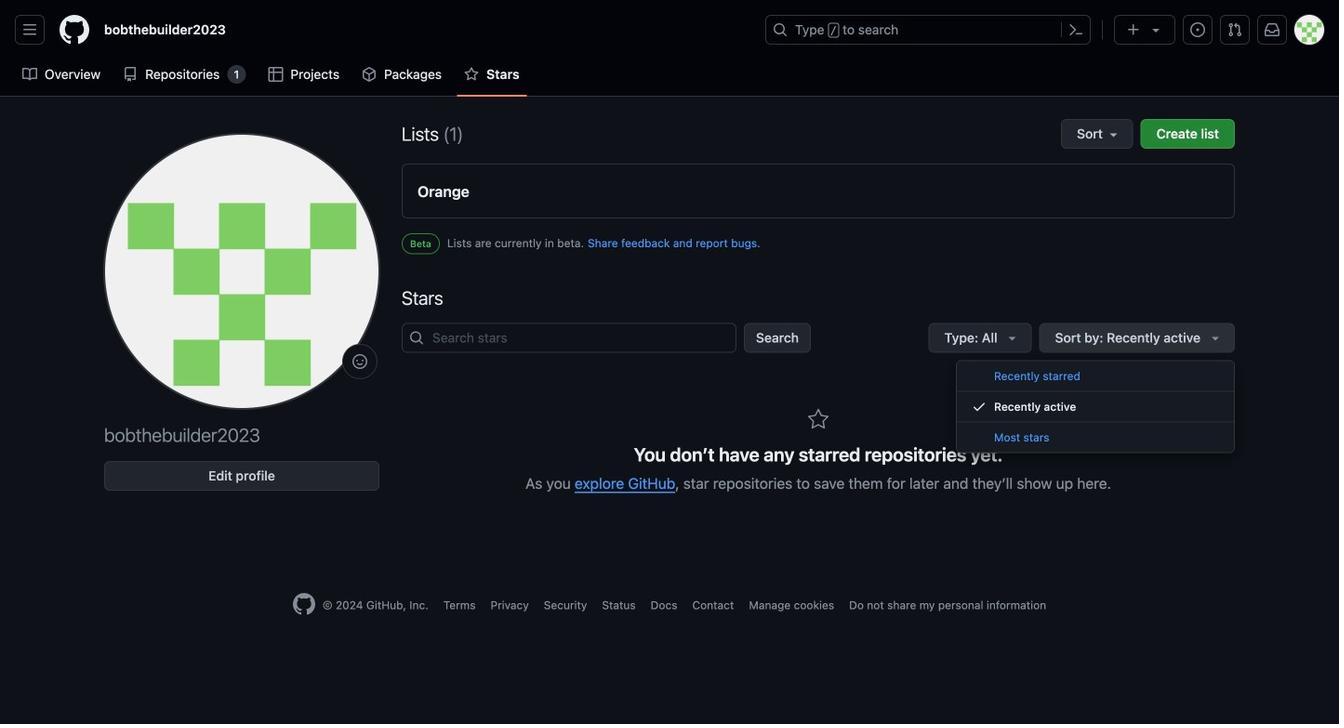 Task type: locate. For each thing, give the bounding box(es) containing it.
repo image
[[123, 67, 138, 82]]

change your avatar image
[[104, 134, 379, 409]]

feature release label: beta element
[[402, 233, 440, 254]]

search image
[[409, 331, 424, 345]]

plus image
[[1126, 22, 1141, 37]]

0 vertical spatial triangle down image
[[1149, 22, 1163, 37]]

menu
[[957, 361, 1234, 453]]

git pull request image
[[1228, 22, 1242, 37]]

smiley image
[[352, 354, 367, 369]]

Search stars search field
[[402, 323, 737, 353]]

homepage image
[[60, 15, 89, 45], [293, 593, 315, 616]]

notifications image
[[1265, 22, 1280, 37]]

0 vertical spatial homepage image
[[60, 15, 89, 45]]

0 horizontal spatial homepage image
[[60, 15, 89, 45]]

triangle down image
[[1149, 22, 1163, 37], [1208, 331, 1223, 345]]

1 vertical spatial homepage image
[[293, 593, 315, 616]]

1 horizontal spatial homepage image
[[293, 593, 315, 616]]

issue opened image
[[1190, 22, 1205, 37]]

0 horizontal spatial triangle down image
[[1149, 22, 1163, 37]]

1 vertical spatial triangle down image
[[1208, 331, 1223, 345]]



Task type: describe. For each thing, give the bounding box(es) containing it.
table image
[[268, 67, 283, 82]]

star image
[[464, 67, 479, 82]]

package image
[[362, 67, 377, 82]]

star image
[[807, 409, 830, 431]]

1 horizontal spatial triangle down image
[[1208, 331, 1223, 345]]

command palette image
[[1069, 22, 1083, 37]]

triangle down image
[[1005, 331, 1020, 345]]

book image
[[22, 67, 37, 82]]



Task type: vqa. For each thing, say whether or not it's contained in the screenshot.
fourth Dot Fill "image"
no



